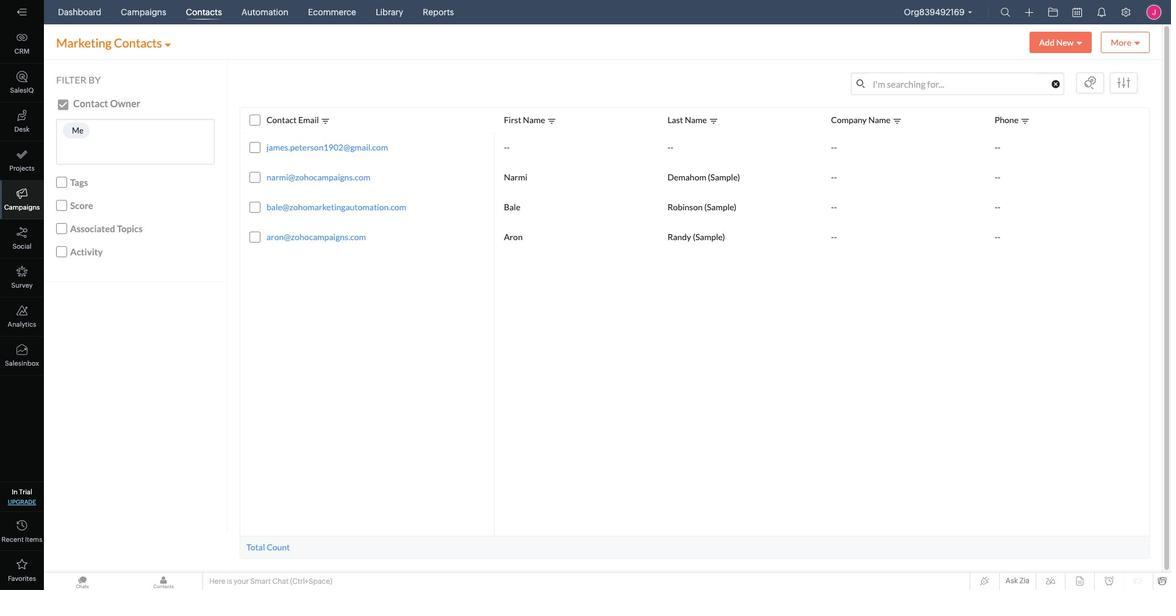 Task type: locate. For each thing, give the bounding box(es) containing it.
chats image
[[44, 573, 121, 591]]

here
[[209, 578, 225, 586]]

1 vertical spatial campaigns link
[[0, 181, 44, 220]]

1 horizontal spatial campaigns
[[121, 7, 166, 17]]

desk link
[[0, 102, 44, 142]]

analytics link
[[0, 298, 44, 337]]

trial
[[19, 489, 32, 496]]

0 vertical spatial campaigns
[[121, 7, 166, 17]]

upgrade
[[8, 499, 36, 506]]

campaigns up social 'link'
[[4, 204, 40, 211]]

analytics
[[8, 321, 36, 328]]

is
[[227, 578, 232, 586]]

survey link
[[0, 259, 44, 298]]

0 vertical spatial campaigns link
[[116, 0, 171, 24]]

campaigns link
[[116, 0, 171, 24], [0, 181, 44, 220]]

campaigns link left contacts
[[116, 0, 171, 24]]

salesinbox
[[5, 360, 39, 367]]

your
[[234, 578, 249, 586]]

library
[[376, 7, 403, 17]]

crm
[[14, 48, 30, 55]]

org839492169
[[904, 7, 965, 17]]

1 vertical spatial campaigns
[[4, 204, 40, 211]]

projects link
[[0, 142, 44, 181]]

0 horizontal spatial campaigns
[[4, 204, 40, 211]]

automation link
[[237, 0, 293, 24]]

campaigns
[[121, 7, 166, 17], [4, 204, 40, 211]]

campaigns left contacts
[[121, 7, 166, 17]]

folder image
[[1048, 7, 1058, 17]]

favorites
[[8, 575, 36, 583]]

crm link
[[0, 24, 44, 63]]

dashboard link
[[53, 0, 106, 24]]

in trial upgrade
[[8, 489, 36, 506]]

0 horizontal spatial campaigns link
[[0, 181, 44, 220]]

here is your smart chat (ctrl+space)
[[209, 578, 332, 586]]

zia
[[1020, 577, 1030, 586]]

library link
[[371, 0, 408, 24]]

recent items
[[2, 536, 42, 544]]

social link
[[0, 220, 44, 259]]

contacts link
[[181, 0, 227, 24]]

campaigns link down projects
[[0, 181, 44, 220]]

salesinbox link
[[0, 337, 44, 376]]

ask zia
[[1006, 577, 1030, 586]]



Task type: describe. For each thing, give the bounding box(es) containing it.
recent
[[2, 536, 24, 544]]

reports
[[423, 7, 454, 17]]

survey
[[11, 282, 33, 289]]

ask
[[1006, 577, 1018, 586]]

search image
[[1001, 7, 1011, 17]]

social
[[12, 243, 31, 250]]

automation
[[242, 7, 289, 17]]

quick actions image
[[1025, 8, 1034, 17]]

smart
[[250, 578, 271, 586]]

notifications image
[[1097, 7, 1107, 17]]

desk
[[14, 126, 30, 133]]

contacts image
[[125, 573, 202, 591]]

1 horizontal spatial campaigns link
[[116, 0, 171, 24]]

(ctrl+space)
[[290, 578, 332, 586]]

chat
[[272, 578, 289, 586]]

ecommerce link
[[303, 0, 361, 24]]

salesiq link
[[0, 63, 44, 102]]

salesiq
[[10, 87, 34, 94]]

reports link
[[418, 0, 459, 24]]

configure settings image
[[1121, 7, 1131, 17]]

projects
[[9, 165, 35, 172]]

dashboard
[[58, 7, 101, 17]]

calendar image
[[1073, 7, 1082, 17]]

in
[[12, 489, 18, 496]]

ecommerce
[[308, 7, 356, 17]]

items
[[25, 536, 42, 544]]

contacts
[[186, 7, 222, 17]]



